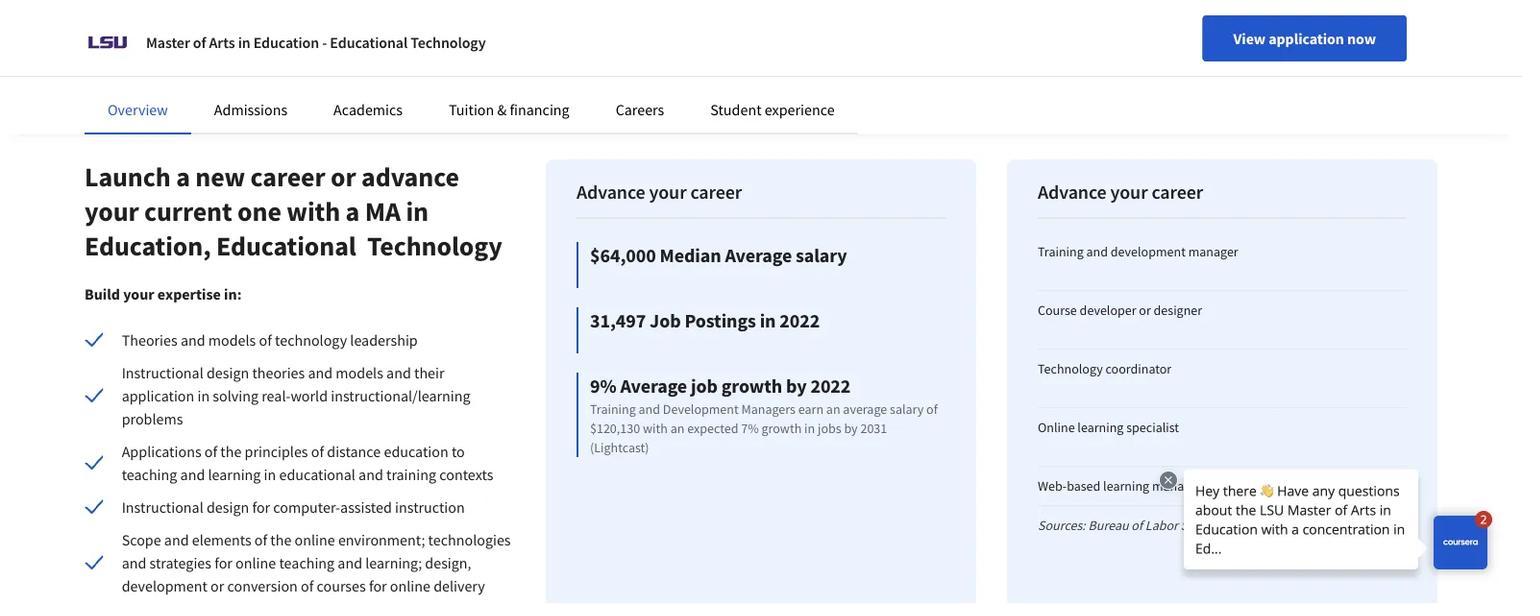Task type: vqa. For each thing, say whether or not it's contained in the screenshot.
academy within the TECH ACADEMY DRIVE DIGITAL TRANSFORMATION
no



Task type: describe. For each thing, give the bounding box(es) containing it.
experience
[[765, 100, 835, 119]]

31,497
[[590, 309, 646, 333]]

master
[[146, 33, 190, 52]]

instructional for instructional design for computer-assisted instruction
[[122, 498, 204, 517]]

in:
[[224, 285, 242, 304]]

31,497 job postings in 2022
[[590, 309, 820, 333]]

one
[[237, 195, 281, 228]]

sources: bureau of labor statistics and lightcast
[[1038, 517, 1310, 534]]

financing
[[510, 100, 570, 119]]

world
[[291, 386, 328, 406]]

in inside instructional design theories and models and their application in solving real-world instructional/learning problems
[[197, 386, 210, 406]]

online learning specialist
[[1038, 419, 1179, 436]]

and down scope
[[122, 554, 146, 573]]

problems
[[122, 409, 183, 429]]

arts
[[209, 33, 235, 52]]

expertise
[[158, 285, 221, 304]]

1 advance from the left
[[577, 180, 646, 204]]

postings
[[685, 309, 756, 333]]

course
[[1038, 302, 1077, 319]]

bureau
[[1089, 517, 1129, 534]]

courses
[[317, 577, 366, 596]]

2 horizontal spatial or
[[1139, 302, 1151, 319]]

instructional design for computer-assisted instruction
[[122, 498, 465, 517]]

theories and models of technology leadership
[[122, 331, 418, 350]]

conversion
[[227, 577, 298, 596]]

manager for training and development manager
[[1189, 243, 1239, 260]]

education
[[253, 33, 319, 52]]

1 vertical spatial growth
[[762, 420, 802, 437]]

instruction
[[395, 498, 465, 517]]

launch
[[85, 160, 171, 194]]

career inside launch a new career or advance your current one with a ma in education, educational  technology
[[250, 160, 325, 194]]

build your expertise in:
[[85, 285, 242, 304]]

sources:
[[1038, 517, 1086, 534]]

development
[[663, 401, 739, 418]]

technology inside launch a new career or advance your current one with a ma in education, educational  technology
[[367, 229, 502, 263]]

0 vertical spatial a
[[176, 160, 190, 194]]

9%
[[590, 374, 617, 398]]

and up instructional/learning
[[386, 363, 411, 383]]

1 horizontal spatial a
[[346, 195, 360, 228]]

in inside 9% average job growth by 2022 training and development managers  earn an average salary of $120,130 with an expected 7%  growth in jobs by 2031 (lightcast)
[[805, 420, 815, 437]]

and right statistics
[[1234, 517, 1256, 534]]

academics link
[[334, 100, 403, 119]]

9% average job growth by 2022 training and development managers  earn an average salary of $120,130 with an expected 7%  growth in jobs by 2031 (lightcast)
[[590, 374, 938, 457]]

in inside launch a new career or advance your current one with a ma in education, educational  technology
[[406, 195, 429, 228]]

with inside launch a new career or advance your current one with a ma in education, educational  technology
[[287, 195, 340, 228]]

expected
[[687, 420, 739, 437]]

based
[[1067, 478, 1101, 495]]

current
[[144, 195, 232, 228]]

models inside instructional design theories and models and their application in solving real-world instructional/learning problems
[[336, 363, 383, 383]]

0 vertical spatial 2022
[[780, 309, 820, 333]]

0 horizontal spatial by
[[786, 374, 807, 398]]

educational
[[330, 33, 408, 52]]

2031
[[861, 420, 887, 437]]

of inside 9% average job growth by 2022 training and development managers  earn an average salary of $120,130 with an expected 7%  growth in jobs by 2031 (lightcast)
[[927, 401, 938, 418]]

learning right the "based"
[[1104, 478, 1150, 495]]

teaching inside scope and elements of the online environment; technologies and strategies for online teaching and learning; design, development or conversion of courses for online delivery
[[279, 554, 335, 573]]

learning inside applications of the principles of distance education to teaching and learning in educational and training contexts
[[208, 465, 261, 484]]

view
[[1234, 29, 1266, 48]]

applications of the principles of distance education to teaching and learning in educational and training contexts
[[122, 442, 493, 484]]

instructional design theories and models and their application in solving real-world instructional/learning problems
[[122, 363, 471, 429]]

to
[[452, 442, 465, 461]]

1 horizontal spatial career
[[691, 180, 742, 204]]

scope and elements of the online environment; technologies and strategies for online teaching and learning; design, development or conversion of courses for online delivery
[[122, 531, 511, 596]]

$120,130
[[590, 420, 640, 437]]

designer
[[1154, 302, 1203, 319]]

0 vertical spatial models
[[208, 331, 256, 350]]

instructional for instructional design theories and models and their application in solving real-world instructional/learning problems
[[122, 363, 204, 383]]

education
[[384, 442, 449, 461]]

contexts
[[440, 465, 493, 484]]

earn
[[799, 401, 824, 418]]

distance
[[327, 442, 381, 461]]

course developer or designer
[[1038, 302, 1203, 319]]

theories
[[252, 363, 305, 383]]

and up courses
[[338, 554, 362, 573]]

build
[[85, 285, 120, 304]]

online
[[1038, 419, 1075, 436]]

computer-
[[273, 498, 340, 517]]

scope
[[122, 531, 161, 550]]

careers link
[[616, 100, 664, 119]]

of left courses
[[301, 577, 314, 596]]

assisted
[[340, 498, 392, 517]]

student experience link
[[711, 100, 835, 119]]

their
[[414, 363, 445, 383]]

of right elements
[[255, 531, 267, 550]]

and up developer
[[1087, 243, 1108, 260]]

and down applications
[[180, 465, 205, 484]]

1 horizontal spatial by
[[844, 420, 858, 437]]

training
[[386, 465, 436, 484]]

the inside scope and elements of the online environment; technologies and strategies for online teaching and learning; design, development or conversion of courses for online delivery
[[270, 531, 292, 550]]

principles
[[245, 442, 308, 461]]

managers
[[742, 401, 796, 418]]

2 advance your career from the left
[[1038, 180, 1204, 204]]

now
[[1348, 29, 1376, 48]]

7%
[[741, 420, 759, 437]]

technology
[[275, 331, 347, 350]]

your up training and development manager
[[1111, 180, 1148, 204]]

tuition
[[449, 100, 494, 119]]

training and development manager
[[1038, 243, 1239, 260]]

of up 'theories'
[[259, 331, 272, 350]]

theories
[[122, 331, 178, 350]]

0 vertical spatial training
[[1038, 243, 1084, 260]]

student
[[711, 100, 762, 119]]

and inside 9% average job growth by 2022 training and development managers  earn an average salary of $120,130 with an expected 7%  growth in jobs by 2031 (lightcast)
[[639, 401, 660, 418]]

overview
[[108, 100, 168, 119]]

careers
[[616, 100, 664, 119]]

louisiana state university logo image
[[85, 19, 131, 65]]



Task type: locate. For each thing, give the bounding box(es) containing it.
tuition & financing
[[449, 100, 570, 119]]

career up the $64,000 median average salary
[[691, 180, 742, 204]]

advance
[[577, 180, 646, 204], [1038, 180, 1107, 204]]

2022 right postings
[[780, 309, 820, 333]]

environment;
[[338, 531, 425, 550]]

in inside applications of the principles of distance education to teaching and learning in educational and training contexts
[[264, 465, 276, 484]]

design inside instructional design theories and models and their application in solving real-world instructional/learning problems
[[207, 363, 249, 383]]

applications
[[122, 442, 201, 461]]

0 horizontal spatial development
[[122, 577, 208, 596]]

0 vertical spatial with
[[287, 195, 340, 228]]

2 vertical spatial for
[[369, 577, 387, 596]]

coordinator
[[1106, 360, 1172, 378]]

solving
[[213, 386, 259, 406]]

development inside scope and elements of the online environment; technologies and strategies for online teaching and learning; design, development or conversion of courses for online delivery
[[122, 577, 208, 596]]

(lightcast)
[[590, 439, 649, 457]]

median
[[660, 244, 721, 268]]

1 vertical spatial instructional
[[122, 498, 204, 517]]

1 horizontal spatial teaching
[[279, 554, 335, 573]]

with right one
[[287, 195, 340, 228]]

0 horizontal spatial application
[[122, 386, 194, 406]]

0 horizontal spatial training
[[590, 401, 636, 418]]

and up world
[[308, 363, 333, 383]]

of up educational
[[311, 442, 324, 461]]

manager up "designer"
[[1189, 243, 1239, 260]]

average right 9%
[[620, 374, 687, 398]]

0 vertical spatial technology
[[411, 33, 486, 52]]

0 horizontal spatial or
[[211, 577, 224, 596]]

0 vertical spatial design
[[207, 363, 249, 383]]

education,
[[85, 229, 211, 263]]

training up the course
[[1038, 243, 1084, 260]]

0 vertical spatial manager
[[1189, 243, 1239, 260]]

1 vertical spatial or
[[1139, 302, 1151, 319]]

0 horizontal spatial salary
[[796, 244, 847, 268]]

1 horizontal spatial for
[[252, 498, 270, 517]]

2022 inside 9% average job growth by 2022 training and development managers  earn an average salary of $120,130 with an expected 7%  growth in jobs by 2031 (lightcast)
[[811, 374, 851, 398]]

2 advance from the left
[[1038, 180, 1107, 204]]

with inside 9% average job growth by 2022 training and development managers  earn an average salary of $120,130 with an expected 7%  growth in jobs by 2031 (lightcast)
[[643, 420, 668, 437]]

1 horizontal spatial salary
[[890, 401, 924, 418]]

growth up managers
[[722, 374, 783, 398]]

an up jobs
[[826, 401, 841, 418]]

$64,000
[[590, 244, 656, 268]]

design for theories
[[207, 363, 249, 383]]

teaching
[[122, 465, 177, 484], [279, 554, 335, 573]]

0 vertical spatial for
[[252, 498, 270, 517]]

technology down the course
[[1038, 360, 1103, 378]]

by up earn
[[786, 374, 807, 398]]

salary
[[796, 244, 847, 268], [890, 401, 924, 418]]

manager for web-based learning manager
[[1152, 478, 1202, 495]]

1 horizontal spatial online
[[295, 531, 335, 550]]

-
[[322, 33, 327, 52]]

advance your career up "median"
[[577, 180, 742, 204]]

web-based learning manager
[[1038, 478, 1202, 495]]

in right arts
[[238, 33, 251, 52]]

a up current
[[176, 160, 190, 194]]

&
[[497, 100, 507, 119]]

by
[[786, 374, 807, 398], [844, 420, 858, 437]]

delivery
[[434, 577, 485, 596]]

or left advance at left top
[[331, 160, 356, 194]]

design up solving
[[207, 363, 249, 383]]

models down leadership
[[336, 363, 383, 383]]

for left computer-
[[252, 498, 270, 517]]

developer
[[1080, 302, 1137, 319]]

by right jobs
[[844, 420, 858, 437]]

average
[[725, 244, 792, 268], [620, 374, 687, 398]]

manager up sources: bureau of labor statistics and lightcast
[[1152, 478, 1202, 495]]

design up elements
[[207, 498, 249, 517]]

web-
[[1038, 478, 1067, 495]]

2 vertical spatial online
[[390, 577, 431, 596]]

0 vertical spatial growth
[[722, 374, 783, 398]]

0 horizontal spatial career
[[250, 160, 325, 194]]

the left principles
[[220, 442, 242, 461]]

advance up training and development manager
[[1038, 180, 1107, 204]]

in left solving
[[197, 386, 210, 406]]

teaching down applications
[[122, 465, 177, 484]]

1 advance your career from the left
[[577, 180, 742, 204]]

1 instructional from the top
[[122, 363, 204, 383]]

learning;
[[365, 554, 422, 573]]

1 vertical spatial an
[[671, 420, 685, 437]]

0 horizontal spatial for
[[215, 554, 233, 573]]

instructional up scope
[[122, 498, 204, 517]]

online up "conversion"
[[236, 554, 276, 573]]

of right average
[[927, 401, 938, 418]]

tuition & financing link
[[449, 100, 570, 119]]

1 horizontal spatial advance your career
[[1038, 180, 1204, 204]]

1 vertical spatial a
[[346, 195, 360, 228]]

development up course developer or designer
[[1111, 243, 1186, 260]]

2 vertical spatial technology
[[1038, 360, 1103, 378]]

for down elements
[[215, 554, 233, 573]]

2 vertical spatial or
[[211, 577, 224, 596]]

teaching inside applications of the principles of distance education to teaching and learning in educational and training contexts
[[122, 465, 177, 484]]

1 vertical spatial design
[[207, 498, 249, 517]]

application inside instructional design theories and models and their application in solving real-world instructional/learning problems
[[122, 386, 194, 406]]

in down principles
[[264, 465, 276, 484]]

1 horizontal spatial advance
[[1038, 180, 1107, 204]]

and down distance
[[359, 465, 383, 484]]

view application now button
[[1203, 15, 1407, 62]]

1 vertical spatial technology
[[367, 229, 502, 263]]

technology up tuition
[[411, 33, 486, 52]]

0 horizontal spatial teaching
[[122, 465, 177, 484]]

and
[[1087, 243, 1108, 260], [181, 331, 205, 350], [308, 363, 333, 383], [386, 363, 411, 383], [639, 401, 660, 418], [180, 465, 205, 484], [359, 465, 383, 484], [1234, 517, 1256, 534], [164, 531, 189, 550], [122, 554, 146, 573], [338, 554, 362, 573]]

2 horizontal spatial for
[[369, 577, 387, 596]]

development down strategies on the left bottom
[[122, 577, 208, 596]]

growth down managers
[[762, 420, 802, 437]]

instructional down theories at the left bottom of page
[[122, 363, 204, 383]]

leadership
[[350, 331, 418, 350]]

learning
[[1078, 419, 1124, 436], [208, 465, 261, 484], [1104, 478, 1150, 495]]

0 horizontal spatial the
[[220, 442, 242, 461]]

2 horizontal spatial career
[[1152, 180, 1204, 204]]

with right $120,130
[[643, 420, 668, 437]]

0 horizontal spatial a
[[176, 160, 190, 194]]

your inside launch a new career or advance your current one with a ma in education, educational  technology
[[85, 195, 139, 228]]

1 horizontal spatial application
[[1269, 29, 1345, 48]]

new
[[195, 160, 245, 194]]

1 vertical spatial by
[[844, 420, 858, 437]]

the down instructional design for computer-assisted instruction
[[270, 531, 292, 550]]

slides element
[[104, 55, 1419, 75]]

for down learning; on the bottom left
[[369, 577, 387, 596]]

2 instructional from the top
[[122, 498, 204, 517]]

teaching up courses
[[279, 554, 335, 573]]

application left now
[[1269, 29, 1345, 48]]

1 vertical spatial teaching
[[279, 554, 335, 573]]

your down launch
[[85, 195, 139, 228]]

technology coordinator
[[1038, 360, 1172, 378]]

1 vertical spatial application
[[122, 386, 194, 406]]

or down strategies on the left bottom
[[211, 577, 224, 596]]

instructional
[[122, 363, 204, 383], [122, 498, 204, 517]]

admissions
[[214, 100, 287, 119]]

advance
[[361, 160, 459, 194]]

online
[[295, 531, 335, 550], [236, 554, 276, 573], [390, 577, 431, 596]]

student experience
[[711, 100, 835, 119]]

2022
[[780, 309, 820, 333], [811, 374, 851, 398]]

1 horizontal spatial the
[[270, 531, 292, 550]]

1 vertical spatial average
[[620, 374, 687, 398]]

0 vertical spatial teaching
[[122, 465, 177, 484]]

with
[[287, 195, 340, 228], [643, 420, 668, 437]]

or
[[331, 160, 356, 194], [1139, 302, 1151, 319], [211, 577, 224, 596]]

0 horizontal spatial an
[[671, 420, 685, 437]]

jobs
[[818, 420, 842, 437]]

overview link
[[108, 100, 168, 119]]

design for for
[[207, 498, 249, 517]]

of right applications
[[205, 442, 217, 461]]

1 vertical spatial models
[[336, 363, 383, 383]]

technology down ma
[[367, 229, 502, 263]]

job
[[691, 374, 718, 398]]

average right "median"
[[725, 244, 792, 268]]

in down earn
[[805, 420, 815, 437]]

career
[[250, 160, 325, 194], [691, 180, 742, 204], [1152, 180, 1204, 204]]

0 vertical spatial or
[[331, 160, 356, 194]]

training
[[1038, 243, 1084, 260], [590, 401, 636, 418]]

the inside applications of the principles of distance education to teaching and learning in educational and training contexts
[[220, 442, 242, 461]]

and up strategies on the left bottom
[[164, 531, 189, 550]]

view application now
[[1234, 29, 1376, 48]]

models down in:
[[208, 331, 256, 350]]

career up training and development manager
[[1152, 180, 1204, 204]]

online down computer-
[[295, 531, 335, 550]]

learning down principles
[[208, 465, 261, 484]]

1 vertical spatial online
[[236, 554, 276, 573]]

1 vertical spatial salary
[[890, 401, 924, 418]]

specialist
[[1127, 419, 1179, 436]]

1 horizontal spatial development
[[1111, 243, 1186, 260]]

or left "designer"
[[1139, 302, 1151, 319]]

technologies
[[428, 531, 511, 550]]

a left ma
[[346, 195, 360, 228]]

1 horizontal spatial or
[[331, 160, 356, 194]]

or inside launch a new career or advance your current one with a ma in education, educational  technology
[[331, 160, 356, 194]]

educational
[[279, 465, 356, 484]]

elements
[[192, 531, 251, 550]]

or inside scope and elements of the online environment; technologies and strategies for online teaching and learning; design, development or conversion of courses for online delivery
[[211, 577, 224, 596]]

average
[[843, 401, 887, 418]]

of left arts
[[193, 33, 206, 52]]

your right build
[[123, 285, 154, 304]]

1 vertical spatial with
[[643, 420, 668, 437]]

real-
[[262, 386, 291, 406]]

a
[[176, 160, 190, 194], [346, 195, 360, 228]]

application
[[1269, 29, 1345, 48], [122, 386, 194, 406]]

and up $120,130
[[639, 401, 660, 418]]

labor
[[1146, 517, 1178, 534]]

technology
[[411, 33, 486, 52], [367, 229, 502, 263], [1038, 360, 1103, 378]]

2 design from the top
[[207, 498, 249, 517]]

0 vertical spatial online
[[295, 531, 335, 550]]

advance your career up training and development manager
[[1038, 180, 1204, 204]]

launch a new career or advance your current one with a ma in education, educational  technology
[[85, 160, 502, 263]]

1 horizontal spatial models
[[336, 363, 383, 383]]

2022 up earn
[[811, 374, 851, 398]]

1 vertical spatial training
[[590, 401, 636, 418]]

0 horizontal spatial average
[[620, 374, 687, 398]]

0 horizontal spatial with
[[287, 195, 340, 228]]

0 vertical spatial the
[[220, 442, 242, 461]]

1 vertical spatial 2022
[[811, 374, 851, 398]]

of left labor
[[1132, 517, 1143, 534]]

learning right online
[[1078, 419, 1124, 436]]

instructional inside instructional design theories and models and their application in solving real-world instructional/learning problems
[[122, 363, 204, 383]]

advance up $64,000 at the left of page
[[577, 180, 646, 204]]

1 horizontal spatial with
[[643, 420, 668, 437]]

0 vertical spatial development
[[1111, 243, 1186, 260]]

training up $120,130
[[590, 401, 636, 418]]

0 vertical spatial instructional
[[122, 363, 204, 383]]

ma
[[365, 195, 401, 228]]

job
[[650, 309, 681, 333]]

lightcast
[[1259, 517, 1310, 534]]

$64,000 median average salary
[[590, 244, 847, 268]]

instructional/learning
[[331, 386, 471, 406]]

1 horizontal spatial average
[[725, 244, 792, 268]]

1 vertical spatial development
[[122, 577, 208, 596]]

training inside 9% average job growth by 2022 training and development managers  earn an average salary of $120,130 with an expected 7%  growth in jobs by 2031 (lightcast)
[[590, 401, 636, 418]]

and right theories at the left bottom of page
[[181, 331, 205, 350]]

0 vertical spatial salary
[[796, 244, 847, 268]]

0 horizontal spatial models
[[208, 331, 256, 350]]

statistics
[[1181, 517, 1232, 534]]

1 vertical spatial for
[[215, 554, 233, 573]]

an down development
[[671, 420, 685, 437]]

academics
[[334, 100, 403, 119]]

0 vertical spatial application
[[1269, 29, 1345, 48]]

2 horizontal spatial online
[[390, 577, 431, 596]]

0 horizontal spatial advance
[[577, 180, 646, 204]]

salary inside 9% average job growth by 2022 training and development managers  earn an average salary of $120,130 with an expected 7%  growth in jobs by 2031 (lightcast)
[[890, 401, 924, 418]]

design,
[[425, 554, 472, 573]]

application up problems
[[122, 386, 194, 406]]

1 vertical spatial the
[[270, 531, 292, 550]]

0 vertical spatial average
[[725, 244, 792, 268]]

in right ma
[[406, 195, 429, 228]]

0 horizontal spatial advance your career
[[577, 180, 742, 204]]

application inside "button"
[[1269, 29, 1345, 48]]

in right postings
[[760, 309, 776, 333]]

0 vertical spatial an
[[826, 401, 841, 418]]

design
[[207, 363, 249, 383], [207, 498, 249, 517]]

in
[[238, 33, 251, 52], [406, 195, 429, 228], [760, 309, 776, 333], [197, 386, 210, 406], [805, 420, 815, 437], [264, 465, 276, 484]]

1 horizontal spatial an
[[826, 401, 841, 418]]

development
[[1111, 243, 1186, 260], [122, 577, 208, 596]]

0 horizontal spatial online
[[236, 554, 276, 573]]

career up one
[[250, 160, 325, 194]]

your up "median"
[[649, 180, 687, 204]]

your
[[649, 180, 687, 204], [1111, 180, 1148, 204], [85, 195, 139, 228], [123, 285, 154, 304]]

1 vertical spatial manager
[[1152, 478, 1202, 495]]

average inside 9% average job growth by 2022 training and development managers  earn an average salary of $120,130 with an expected 7%  growth in jobs by 2031 (lightcast)
[[620, 374, 687, 398]]

1 horizontal spatial training
[[1038, 243, 1084, 260]]

online down learning; on the bottom left
[[390, 577, 431, 596]]

master of arts in education - educational technology
[[146, 33, 486, 52]]

0 vertical spatial by
[[786, 374, 807, 398]]

1 design from the top
[[207, 363, 249, 383]]



